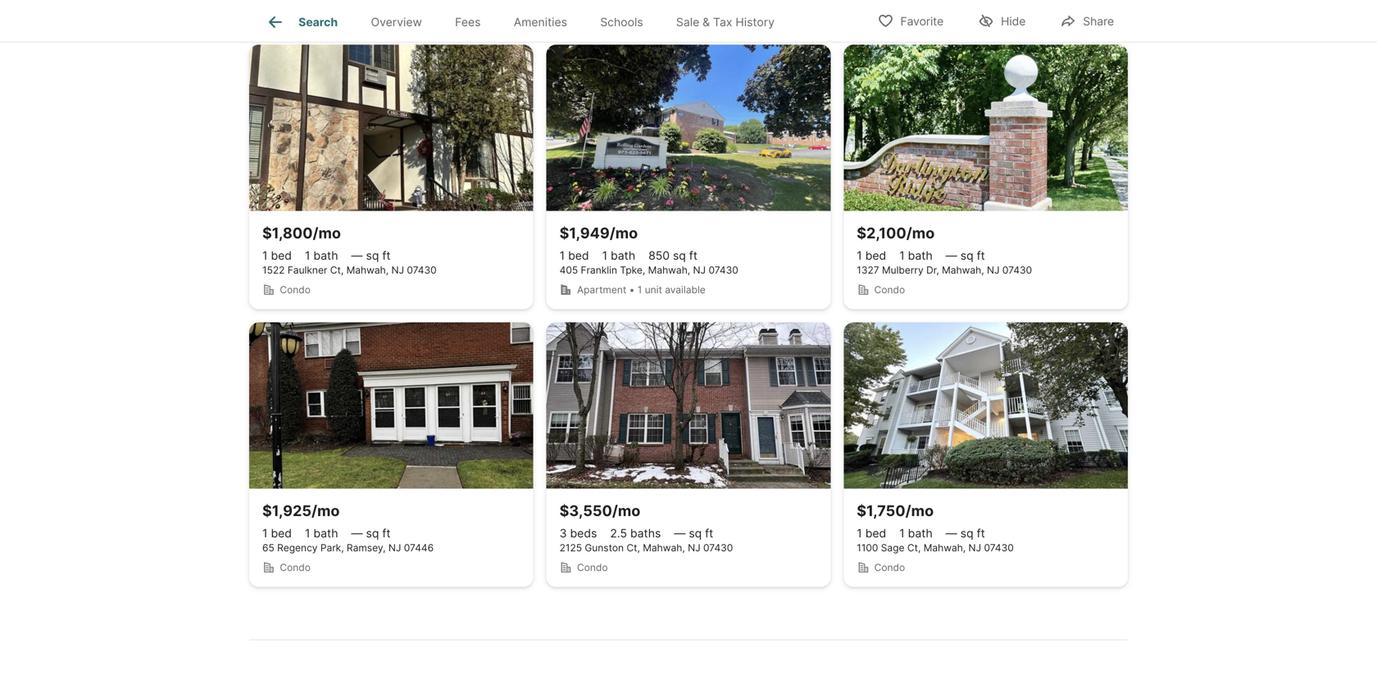 Task type: vqa. For each thing, say whether or not it's contained in the screenshot.


Task type: describe. For each thing, give the bounding box(es) containing it.
/mo for $3,550
[[612, 502, 641, 520]]

tax
[[713, 15, 733, 29]]

07430 for $1,800 /mo
[[407, 264, 437, 276]]

— sq ft for $3,550 /mo
[[674, 527, 714, 541]]

— sq ft for $1,750 /mo
[[946, 527, 985, 541]]

dr,
[[927, 264, 940, 276]]

/mo for $1,800
[[313, 224, 341, 242]]

mahwah, for $3,550 /mo
[[643, 542, 685, 554]]

/mo for $1,949
[[610, 224, 638, 242]]

— sq ft for $1,800 /mo
[[351, 249, 391, 263]]

favorite
[[901, 14, 944, 28]]

— for $2,100 /mo
[[946, 249, 958, 263]]

/mo for $1,750
[[906, 502, 934, 520]]

nj for $2,100 /mo
[[987, 264, 1000, 276]]

1100 sage ct, mahwah, nj 07430
[[857, 542, 1014, 554]]

3 beds
[[560, 527, 597, 541]]

bed for $1,949
[[568, 249, 589, 263]]

1 up the mulberry
[[900, 249, 905, 263]]

mahwah
[[432, 11, 471, 23]]

2125 gunston ct, mahwah, nj 07430
[[560, 542, 733, 554]]

1 bed for $1,800
[[262, 249, 292, 263]]

overview tab
[[355, 2, 439, 42]]

sq for $3,550 /mo
[[689, 527, 702, 541]]

$1,750 /mo
[[857, 502, 934, 520]]

/mo for $1,925
[[312, 502, 340, 520]]

hide
[[1001, 14, 1026, 28]]

65
[[262, 542, 275, 554]]

— for $1,800 /mo
[[351, 249, 363, 263]]

fees
[[455, 15, 481, 29]]

ct, for $1,800 /mo
[[330, 264, 344, 276]]

1 bed for $1,750
[[857, 527, 887, 541]]

bath for $1,925
[[314, 527, 338, 541]]

photo of 65 regency park, ramsey, nj 07446 image
[[249, 323, 534, 489]]

condo for $3,550
[[577, 562, 608, 574]]

baths
[[631, 527, 661, 541]]

nj for $3,550 /mo
[[688, 542, 701, 554]]

mahwah, for $1,949 /mo
[[648, 264, 691, 276]]

$2,100
[[857, 224, 907, 242]]

search link
[[266, 12, 338, 32]]

overview
[[371, 15, 422, 29]]

07430 for $1,949 /mo
[[709, 264, 739, 276]]

gunston
[[585, 542, 624, 554]]

mountain
[[347, 11, 390, 23]]

$1,925
[[262, 502, 312, 520]]

1 bed for $1,949
[[560, 249, 589, 263]]

1 bed for $2,100
[[857, 249, 887, 263]]

1 up regency
[[305, 527, 310, 541]]

1 bed for $1,925
[[262, 527, 292, 541]]

387
[[295, 11, 313, 23]]

bed for $1,800
[[271, 249, 292, 263]]

search
[[299, 15, 338, 29]]

1 bath for $1,750
[[900, 527, 933, 541]]

1 right the •
[[638, 284, 642, 296]]

$2,100 /mo
[[857, 224, 935, 242]]

1327
[[857, 264, 880, 276]]

1 bath for $1,925
[[305, 527, 338, 541]]

unit
[[645, 284, 663, 296]]

2125
[[560, 542, 582, 554]]

tab list containing search
[[249, 0, 805, 42]]

fees tab
[[439, 2, 497, 42]]

ft for $1,800 /mo
[[382, 249, 391, 263]]

$1,949
[[560, 224, 610, 242]]

1 up 'franklin' at the top left of page
[[602, 249, 608, 263]]

ft for $3,550 /mo
[[705, 527, 714, 541]]

photo of 1522 faulkner ct, mahwah, nj 07430 image
[[249, 45, 534, 211]]

faulkner
[[288, 264, 328, 276]]

available
[[665, 284, 706, 296]]

$1,800 /mo
[[262, 224, 341, 242]]

1 up 1100 on the bottom
[[857, 527, 862, 541]]

ft for $1,750 /mo
[[977, 527, 985, 541]]

1 bath for $2,100
[[900, 249, 933, 263]]

on
[[281, 11, 293, 23]]

ft for $1,925 /mo
[[382, 527, 391, 541]]

apartment
[[577, 284, 627, 296]]

1100
[[857, 542, 879, 554]]

850
[[649, 249, 670, 263]]



Task type: locate. For each thing, give the bounding box(es) containing it.
ft up ramsey,
[[382, 527, 391, 541]]

photo of 405 franklin tpke, mahwah, nj 07430 image
[[547, 45, 831, 211]]

photo of 1327 mulberry dr, mahwah, nj 07430 image
[[844, 45, 1128, 211]]

rd
[[393, 11, 405, 23]]

ct, down 2.5 baths
[[627, 542, 640, 554]]

$1,949 /mo
[[560, 224, 638, 242]]

hide button
[[964, 4, 1040, 37]]

bath up park,
[[314, 527, 338, 541]]

405
[[560, 264, 578, 276]]

— up 1327 mulberry dr, mahwah, nj 07430
[[946, 249, 958, 263]]

— up 1100 sage ct, mahwah, nj 07430
[[946, 527, 958, 541]]

ft
[[382, 249, 391, 263], [689, 249, 698, 263], [977, 249, 985, 263], [382, 527, 391, 541], [705, 527, 714, 541], [977, 527, 985, 541]]

condo for $1,800
[[280, 284, 311, 296]]

bed up 1100 on the bottom
[[866, 527, 887, 541]]

bed up 1522
[[271, 249, 292, 263]]

1 bath
[[305, 249, 338, 263], [602, 249, 636, 263], [900, 249, 933, 263], [305, 527, 338, 541], [900, 527, 933, 541]]

1 up faulkner
[[305, 249, 310, 263]]

mahwah, right faulkner
[[347, 264, 389, 276]]

ft for $2,100 /mo
[[977, 249, 985, 263]]

2.5
[[610, 527, 627, 541]]

mahwah, for $2,100 /mo
[[942, 264, 985, 276]]

bed for $1,925
[[271, 527, 292, 541]]

bed for $1,750
[[866, 527, 887, 541]]

1 up sage
[[900, 527, 905, 541]]

3
[[560, 527, 567, 541]]

/mo up dr,
[[907, 224, 935, 242]]

favorite button
[[864, 4, 958, 37]]

based
[[249, 11, 278, 23]]

07430 for $2,100 /mo
[[1003, 264, 1033, 276]]

condo down regency
[[280, 562, 311, 574]]

ft up 1327 mulberry dr, mahwah, nj 07430
[[977, 249, 985, 263]]

photo of 2125 gunston ct, mahwah, nj 07430 image
[[547, 323, 831, 489]]

— for $3,550 /mo
[[674, 527, 686, 541]]

1522 faulkner ct, mahwah, nj 07430
[[262, 264, 437, 276]]

nj for $1,949 /mo
[[693, 264, 706, 276]]

share button
[[1047, 4, 1128, 37]]

1 bath for $1,800
[[305, 249, 338, 263]]

bed up the 1327
[[866, 249, 887, 263]]

bath
[[314, 249, 338, 263], [611, 249, 636, 263], [908, 249, 933, 263], [314, 527, 338, 541], [908, 527, 933, 541]]

green
[[316, 11, 344, 23]]

mahwah, down 850 sq ft
[[648, 264, 691, 276]]

condo down gunston
[[577, 562, 608, 574]]

sale
[[676, 15, 700, 29]]

condo down faulkner
[[280, 284, 311, 296]]

$1,750
[[857, 502, 906, 520]]

1 bed up the 1327
[[857, 249, 887, 263]]

1327 mulberry dr, mahwah, nj 07430
[[857, 264, 1033, 276]]

sq up 1100 sage ct, mahwah, nj 07430
[[961, 527, 974, 541]]

850 sq ft
[[649, 249, 698, 263]]

1 bed up the '65'
[[262, 527, 292, 541]]

condo down the mulberry
[[875, 284, 905, 296]]

ct, right sage
[[908, 542, 921, 554]]

based on 387 green mountain rd near mahwah
[[249, 11, 471, 23]]

$1,925 /mo
[[262, 502, 340, 520]]

— for $1,750 /mo
[[946, 527, 958, 541]]

nj for $1,750 /mo
[[969, 542, 982, 554]]

— sq ft up 1327 mulberry dr, mahwah, nj 07430
[[946, 249, 985, 263]]

condo down sage
[[875, 562, 905, 574]]

amenities
[[514, 15, 567, 29]]

mahwah, right dr,
[[942, 264, 985, 276]]

photo of 1100 sage ct, mahwah, nj 07430 image
[[844, 323, 1128, 489]]

07446
[[404, 542, 434, 554]]

1 bed up 1100 on the bottom
[[857, 527, 887, 541]]

— sq ft up 1522 faulkner ct, mahwah, nj 07430
[[351, 249, 391, 263]]

1 bed
[[262, 249, 292, 263], [560, 249, 589, 263], [857, 249, 887, 263], [262, 527, 292, 541], [857, 527, 887, 541]]

/mo for $2,100
[[907, 224, 935, 242]]

1 bath up 1100 sage ct, mahwah, nj 07430
[[900, 527, 933, 541]]

ct, for $3,550 /mo
[[627, 542, 640, 554]]

sq up 1522 faulkner ct, mahwah, nj 07430
[[366, 249, 379, 263]]

mahwah, right sage
[[924, 542, 966, 554]]

— sq ft up ramsey,
[[351, 527, 391, 541]]

park,
[[320, 542, 344, 554]]

ft right baths
[[705, 527, 714, 541]]

— up 65 regency park, ramsey, nj 07446
[[351, 527, 363, 541]]

•
[[629, 284, 635, 296]]

bath for $2,100
[[908, 249, 933, 263]]

bath for $1,949
[[611, 249, 636, 263]]

1 up the 1327
[[857, 249, 862, 263]]

nj for $1,800 /mo
[[392, 264, 404, 276]]

/mo up 2.5
[[612, 502, 641, 520]]

near
[[408, 11, 429, 23]]

sq right baths
[[689, 527, 702, 541]]

mulberry
[[882, 264, 924, 276]]

bath for $1,800
[[314, 249, 338, 263]]

tpke,
[[620, 264, 646, 276]]

mahwah, for $1,800 /mo
[[347, 264, 389, 276]]

tab list
[[249, 0, 805, 42]]

bath up faulkner
[[314, 249, 338, 263]]

mahwah,
[[347, 264, 389, 276], [648, 264, 691, 276], [942, 264, 985, 276], [643, 542, 685, 554], [924, 542, 966, 554]]

1522
[[262, 264, 285, 276]]

apartment • 1 unit available
[[577, 284, 706, 296]]

— sq ft for $1,925 /mo
[[351, 527, 391, 541]]

nj
[[392, 264, 404, 276], [693, 264, 706, 276], [987, 264, 1000, 276], [389, 542, 401, 554], [688, 542, 701, 554], [969, 542, 982, 554]]

bath up dr,
[[908, 249, 933, 263]]

bed up 405
[[568, 249, 589, 263]]

/mo up park,
[[312, 502, 340, 520]]

1 bed up 1522
[[262, 249, 292, 263]]

1
[[262, 249, 268, 263], [305, 249, 310, 263], [560, 249, 565, 263], [602, 249, 608, 263], [857, 249, 862, 263], [900, 249, 905, 263], [638, 284, 642, 296], [262, 527, 268, 541], [305, 527, 310, 541], [857, 527, 862, 541], [900, 527, 905, 541]]

/mo up 1100 sage ct, mahwah, nj 07430
[[906, 502, 934, 520]]

07430
[[407, 264, 437, 276], [709, 264, 739, 276], [1003, 264, 1033, 276], [704, 542, 733, 554], [984, 542, 1014, 554]]

— up 1522 faulkner ct, mahwah, nj 07430
[[351, 249, 363, 263]]

1 up the '65'
[[262, 527, 268, 541]]

regency
[[277, 542, 318, 554]]

sq for $1,750 /mo
[[961, 527, 974, 541]]

$3,550 /mo
[[560, 502, 641, 520]]

07430 for $3,550 /mo
[[704, 542, 733, 554]]

sq for $1,925 /mo
[[366, 527, 379, 541]]

1 bath up park,
[[305, 527, 338, 541]]

sq right "850"
[[673, 249, 686, 263]]

ct,
[[330, 264, 344, 276], [627, 542, 640, 554], [908, 542, 921, 554]]

— for $1,925 /mo
[[351, 527, 363, 541]]

/mo up tpke,
[[610, 224, 638, 242]]

1 horizontal spatial ct,
[[627, 542, 640, 554]]

condo for $1,750
[[875, 562, 905, 574]]

0 horizontal spatial ct,
[[330, 264, 344, 276]]

1 up 1522
[[262, 249, 268, 263]]

bed
[[271, 249, 292, 263], [568, 249, 589, 263], [866, 249, 887, 263], [271, 527, 292, 541], [866, 527, 887, 541]]

condo
[[280, 284, 311, 296], [875, 284, 905, 296], [280, 562, 311, 574], [577, 562, 608, 574], [875, 562, 905, 574]]

1 up 405
[[560, 249, 565, 263]]

ct, right faulkner
[[330, 264, 344, 276]]

—
[[351, 249, 363, 263], [946, 249, 958, 263], [351, 527, 363, 541], [674, 527, 686, 541], [946, 527, 958, 541]]

bed up the '65'
[[271, 527, 292, 541]]

nj for $1,925 /mo
[[389, 542, 401, 554]]

mahwah, down baths
[[643, 542, 685, 554]]

$1,800
[[262, 224, 313, 242]]

1 bath for $1,949
[[602, 249, 636, 263]]

mahwah, for $1,750 /mo
[[924, 542, 966, 554]]

sale & tax history
[[676, 15, 775, 29]]

condo for $1,925
[[280, 562, 311, 574]]

1 bath up the mulberry
[[900, 249, 933, 263]]

— sq ft
[[351, 249, 391, 263], [946, 249, 985, 263], [351, 527, 391, 541], [674, 527, 714, 541], [946, 527, 985, 541]]

07430 for $1,750 /mo
[[984, 542, 1014, 554]]

history
[[736, 15, 775, 29]]

bed for $2,100
[[866, 249, 887, 263]]

sage
[[881, 542, 905, 554]]

sq up 1327 mulberry dr, mahwah, nj 07430
[[961, 249, 974, 263]]

— sq ft right baths
[[674, 527, 714, 541]]

franklin
[[581, 264, 617, 276]]

sq for $1,800 /mo
[[366, 249, 379, 263]]

ft up 1100 sage ct, mahwah, nj 07430
[[977, 527, 985, 541]]

— right baths
[[674, 527, 686, 541]]

65 regency park, ramsey, nj 07446
[[262, 542, 434, 554]]

schools
[[600, 15, 643, 29]]

ramsey,
[[347, 542, 386, 554]]

amenities tab
[[497, 2, 584, 42]]

sq for $2,100 /mo
[[961, 249, 974, 263]]

bath up 1100 sage ct, mahwah, nj 07430
[[908, 527, 933, 541]]

ft right "850"
[[689, 249, 698, 263]]

/mo
[[313, 224, 341, 242], [610, 224, 638, 242], [907, 224, 935, 242], [312, 502, 340, 520], [612, 502, 641, 520], [906, 502, 934, 520]]

ft up 1522 faulkner ct, mahwah, nj 07430
[[382, 249, 391, 263]]

1 bath up faulkner
[[305, 249, 338, 263]]

— sq ft up 1100 sage ct, mahwah, nj 07430
[[946, 527, 985, 541]]

/mo up faulkner
[[313, 224, 341, 242]]

ct, for $1,750 /mo
[[908, 542, 921, 554]]

&
[[703, 15, 710, 29]]

1 bed up 405
[[560, 249, 589, 263]]

2 horizontal spatial ct,
[[908, 542, 921, 554]]

sq up ramsey,
[[366, 527, 379, 541]]

$3,550
[[560, 502, 612, 520]]

bath for $1,750
[[908, 527, 933, 541]]

sale & tax history tab
[[660, 2, 791, 42]]

schools tab
[[584, 2, 660, 42]]

405 franklin tpke, mahwah, nj 07430
[[560, 264, 739, 276]]

2.5 baths
[[610, 527, 661, 541]]

— sq ft for $2,100 /mo
[[946, 249, 985, 263]]

share
[[1084, 14, 1114, 28]]

sq
[[366, 249, 379, 263], [673, 249, 686, 263], [961, 249, 974, 263], [366, 527, 379, 541], [689, 527, 702, 541], [961, 527, 974, 541]]

condo for $2,100
[[875, 284, 905, 296]]

bath up tpke,
[[611, 249, 636, 263]]

beds
[[570, 527, 597, 541]]

1 bath up tpke,
[[602, 249, 636, 263]]



